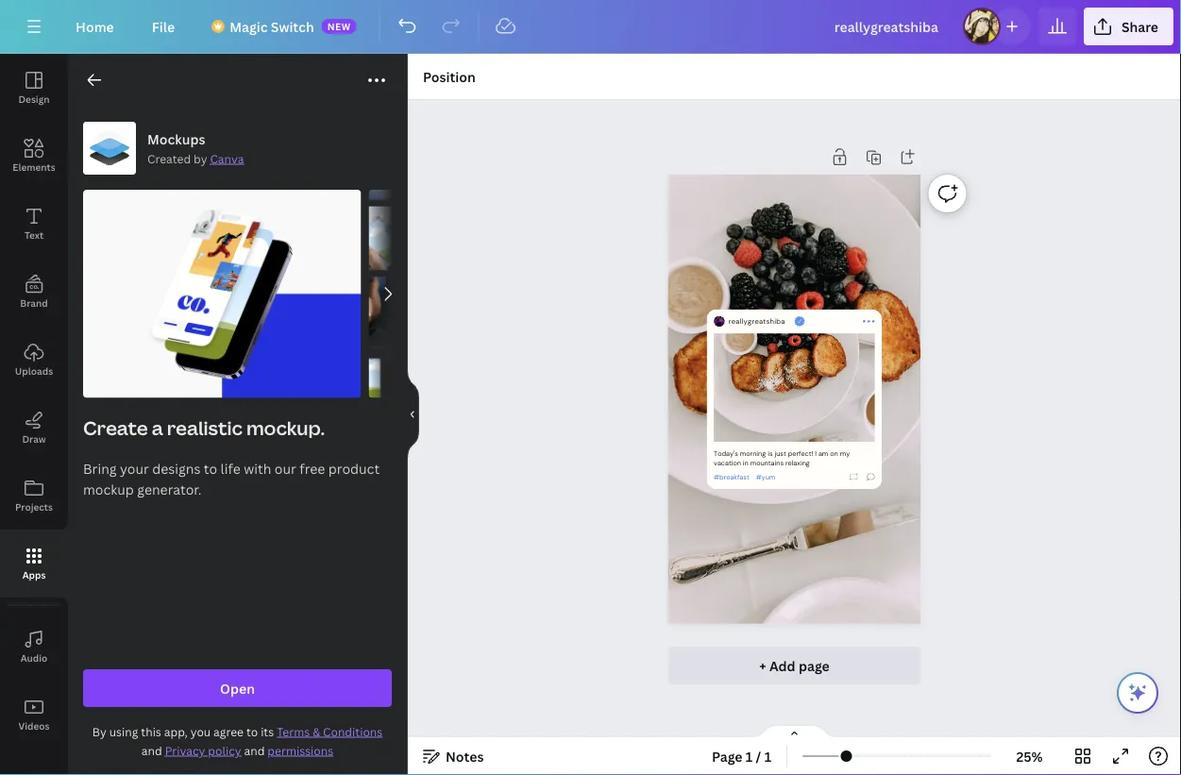 Task type: locate. For each thing, give the bounding box(es) containing it.
mockups's icon image
[[83, 122, 136, 175]]

and down this
[[142, 743, 162, 758]]

my
[[840, 449, 850, 458]]

relaxing
[[786, 459, 810, 468]]

generator.
[[137, 481, 202, 499]]

and
[[142, 743, 162, 758], [244, 743, 265, 758]]

terms
[[277, 724, 310, 740]]

uploads
[[15, 365, 53, 377]]

brand
[[20, 297, 48, 309]]

1 horizontal spatial and
[[244, 743, 265, 758]]

to left life
[[204, 460, 217, 478]]

product
[[328, 460, 380, 478]]

1 right /
[[765, 748, 772, 766]]

design button
[[0, 54, 68, 122]]

2 and from the left
[[244, 743, 265, 758]]

permissions link
[[268, 743, 334, 758]]

you
[[191, 724, 211, 740]]

notes button
[[416, 741, 492, 772]]

file button
[[137, 8, 190, 45]]

Design title text field
[[820, 8, 956, 45]]

open button
[[83, 670, 392, 707]]

magic switch
[[230, 17, 314, 35]]

home link
[[60, 8, 129, 45]]

to inside by using this app, you agree to its terms & conditions and privacy policy and permissions
[[246, 724, 258, 740]]

+ add page
[[760, 657, 830, 675]]

0 horizontal spatial to
[[204, 460, 217, 478]]

in
[[743, 459, 749, 468]]

and down its
[[244, 743, 265, 758]]

0 vertical spatial to
[[204, 460, 217, 478]]

elements
[[13, 161, 55, 173]]

on
[[831, 449, 839, 458]]

1 and from the left
[[142, 743, 162, 758]]

+ add page button
[[668, 647, 921, 685]]

page
[[799, 657, 830, 675]]

1 horizontal spatial to
[[246, 724, 258, 740]]

bring
[[83, 460, 117, 478]]

1 left /
[[746, 748, 753, 766]]

by
[[92, 724, 107, 740]]

projects
[[15, 501, 53, 513]]

&
[[313, 724, 320, 740]]

main menu bar
[[0, 0, 1182, 54]]

to
[[204, 460, 217, 478], [246, 724, 258, 740]]

audio button
[[0, 613, 68, 681]]

side panel tab list
[[0, 54, 68, 749]]

position button
[[416, 61, 483, 92]]

page
[[712, 748, 743, 766]]

elements button
[[0, 122, 68, 190]]

show pages image
[[749, 724, 840, 740]]

life
[[221, 460, 241, 478]]

1 horizontal spatial 1
[[765, 748, 772, 766]]

0 horizontal spatial and
[[142, 743, 162, 758]]

share
[[1122, 17, 1159, 35]]

reallygreatshiba
[[729, 317, 786, 326]]

1 1 from the left
[[746, 748, 753, 766]]

just
[[775, 449, 787, 458]]

bring your designs to life with our free product mockup generator.
[[83, 460, 380, 499]]

magic
[[230, 17, 268, 35]]

draw
[[22, 433, 46, 445]]

vacation
[[714, 459, 742, 468]]

our
[[275, 460, 296, 478]]

refresh outline image
[[850, 473, 858, 481]]

create a realistic mockup.
[[83, 415, 325, 441]]

1 vertical spatial to
[[246, 724, 258, 740]]

1
[[746, 748, 753, 766], [765, 748, 772, 766]]

25% button
[[999, 741, 1061, 772]]

0 horizontal spatial 1
[[746, 748, 753, 766]]

conditions
[[323, 724, 383, 740]]

to left its
[[246, 724, 258, 740]]

canva
[[210, 151, 244, 166]]

canva link
[[210, 151, 244, 166]]

perfect!
[[789, 449, 814, 458]]



Task type: describe. For each thing, give the bounding box(es) containing it.
mockup.
[[246, 415, 325, 441]]

videos
[[18, 720, 50, 732]]

text
[[24, 229, 44, 241]]

permissions
[[268, 743, 334, 758]]

this
[[141, 724, 161, 740]]

add
[[770, 657, 796, 675]]

agree
[[214, 724, 244, 740]]

hide image
[[407, 369, 419, 460]]

switch
[[271, 17, 314, 35]]

canva assistant image
[[1127, 682, 1150, 705]]

today's morning is just perfect! i am on my vacation in mountains relaxing #breakfast #yum
[[714, 449, 850, 482]]

app,
[[164, 724, 188, 740]]

am
[[819, 449, 829, 458]]

i
[[816, 449, 817, 458]]

open
[[220, 680, 255, 698]]

new
[[327, 20, 351, 33]]

notes
[[446, 748, 484, 766]]

with
[[244, 460, 271, 478]]

terms & conditions link
[[277, 724, 383, 740]]

projects button
[[0, 462, 68, 530]]

videos button
[[0, 681, 68, 749]]

position
[[423, 68, 476, 85]]

design
[[18, 93, 50, 105]]

#breakfast
[[714, 473, 750, 482]]

share button
[[1084, 8, 1174, 45]]

#yum
[[756, 473, 776, 482]]

home
[[76, 17, 114, 35]]

mockups created by canva
[[147, 130, 244, 166]]

mountains
[[751, 459, 784, 468]]

your
[[120, 460, 149, 478]]

audio
[[20, 652, 48, 664]]

morning
[[740, 449, 766, 458]]

privacy policy link
[[165, 743, 241, 758]]

uploads button
[[0, 326, 68, 394]]

file
[[152, 17, 175, 35]]

is
[[768, 449, 773, 458]]

created
[[147, 151, 191, 166]]

apps button
[[0, 530, 68, 598]]

a
[[152, 415, 163, 441]]

draw button
[[0, 394, 68, 462]]

mockup
[[83, 481, 134, 499]]

mockups
[[147, 130, 205, 148]]

25%
[[1017, 748, 1043, 766]]

2 1 from the left
[[765, 748, 772, 766]]

today's
[[714, 449, 739, 458]]

create
[[83, 415, 148, 441]]

apps
[[22, 569, 46, 581]]

/
[[756, 748, 762, 766]]

privacy
[[165, 743, 205, 758]]

to inside bring your designs to life with our free product mockup generator.
[[204, 460, 217, 478]]

by
[[194, 151, 207, 166]]

brand button
[[0, 258, 68, 326]]

its
[[261, 724, 274, 740]]

realistic
[[167, 415, 243, 441]]

by using this app, you agree to its terms & conditions and privacy policy and permissions
[[92, 724, 383, 758]]

text button
[[0, 190, 68, 258]]

designs
[[152, 460, 201, 478]]

+
[[760, 657, 767, 675]]

using
[[109, 724, 138, 740]]

free
[[300, 460, 325, 478]]

page 1 / 1
[[712, 748, 772, 766]]

bubble image
[[868, 474, 875, 481]]

policy
[[208, 743, 241, 758]]



Task type: vqa. For each thing, say whether or not it's contained in the screenshot.
"Bring your designs to life with our free product mockup generator."
yes



